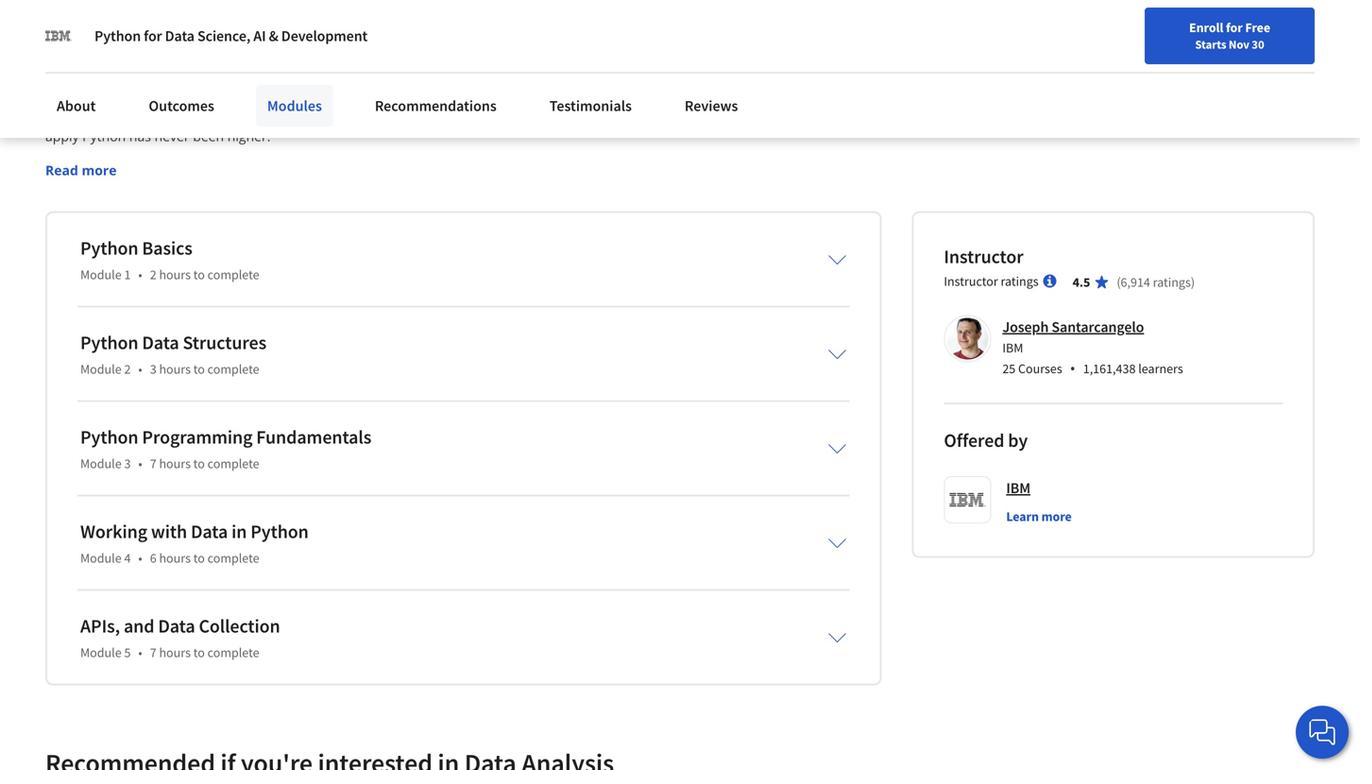 Task type: vqa. For each thing, say whether or not it's contained in the screenshot.
ratings to the left
yes



Task type: describe. For each thing, give the bounding box(es) containing it.
instructor ratings
[[944, 273, 1039, 290]]

outcomes link
[[137, 85, 226, 127]]

science,
[[198, 26, 251, 45]]

joseph
[[1003, 318, 1049, 337]]

demand
[[497, 107, 548, 125]]

25
[[1003, 360, 1016, 377]]

reviews link
[[674, 85, 750, 127]]

(
[[1117, 274, 1121, 291]]

6,914
[[1121, 274, 1151, 291]]

taught
[[527, 88, 567, 106]]

3 inside python data structures module 2 • 3 hours to complete
[[150, 361, 157, 378]]

2 horizontal spatial and
[[470, 107, 493, 125]]

with inside working with data in python module 4 • 6 hours to complete
[[151, 520, 187, 543]]

module inside "python basics module 1 • 2 hours to complete"
[[80, 266, 122, 283]]

expert.
[[608, 88, 651, 106]]

modules link
[[256, 85, 333, 127]]

are
[[116, 30, 152, 64]]

module inside python data structures module 2 • 3 hours to complete
[[80, 361, 122, 378]]

1
[[124, 266, 131, 283]]

your
[[102, 88, 130, 106]]

• inside joseph santarcangelo ibm 25 courses • 1,161,438 learners
[[1070, 358, 1076, 379]]

learn
[[1007, 508, 1039, 525]]

beginner-
[[306, 88, 365, 106]]

by inside kickstart your learning of python with this beginner-friendly self-paced course taught by an expert. python is one of the most popular languages in the programming and data science world and demand for individuals who have the ability to apply python has never been higher.
[[571, 88, 586, 106]]

1 horizontal spatial and
[[325, 107, 348, 125]]

complete inside working with data in python module 4 • 6 hours to complete
[[208, 550, 259, 567]]

python for data science, ai & development
[[94, 26, 368, 45]]

science
[[383, 107, 428, 125]]

fundamentals
[[256, 425, 372, 449]]

free
[[1246, 19, 1271, 36]]

nov
[[1229, 37, 1250, 52]]

world
[[431, 107, 466, 125]]

ibm inside joseph santarcangelo ibm 25 courses • 1,161,438 learners
[[1003, 339, 1024, 356]]

python data structures module 2 • 3 hours to complete
[[80, 331, 267, 378]]

is
[[702, 88, 711, 106]]

data inside python data structures module 2 • 3 hours to complete
[[142, 331, 179, 355]]

there
[[45, 30, 111, 64]]

joseph santarcangelo image
[[947, 318, 989, 360]]

complete inside "python basics module 1 • 2 hours to complete"
[[208, 266, 259, 283]]

• inside working with data in python module 4 • 6 hours to complete
[[138, 550, 142, 567]]

self-
[[416, 88, 441, 106]]

learn more
[[1007, 508, 1072, 525]]

python inside working with data in python module 4 • 6 hours to complete
[[251, 520, 309, 543]]

• inside apis, and data collection module 5 • 7 hours to complete
[[138, 644, 142, 661]]

read more button
[[45, 160, 117, 180]]

languages
[[132, 107, 194, 125]]

1 horizontal spatial ratings
[[1153, 274, 1191, 291]]

more for learn more
[[1042, 508, 1072, 525]]

• inside python data structures module 2 • 3 hours to complete
[[138, 361, 142, 378]]

and inside apis, and data collection module 5 • 7 hours to complete
[[124, 614, 154, 638]]

hours inside apis, and data collection module 5 • 7 hours to complete
[[159, 644, 191, 661]]

6
[[150, 550, 157, 567]]

0 horizontal spatial the
[[213, 107, 233, 125]]

there are 5 modules in this course
[[45, 30, 428, 64]]

complete inside apis, and data collection module 5 • 7 hours to complete
[[208, 644, 259, 661]]

joseph santarcangelo link
[[1003, 318, 1144, 337]]

has
[[129, 127, 151, 145]]

read more
[[45, 161, 117, 179]]

module inside working with data in python module 4 • 6 hours to complete
[[80, 550, 122, 567]]

recommendations
[[375, 96, 497, 115]]

0 vertical spatial course
[[353, 30, 428, 64]]

hours inside "python basics module 1 • 2 hours to complete"
[[159, 266, 191, 283]]

4.5
[[1073, 274, 1091, 291]]

hours inside working with data in python module 4 • 6 hours to complete
[[159, 550, 191, 567]]

)
[[1191, 274, 1195, 291]]

to inside python data structures module 2 • 3 hours to complete
[[193, 361, 205, 378]]

in inside working with data in python module 4 • 6 hours to complete
[[232, 520, 247, 543]]

santarcangelo
[[1052, 318, 1144, 337]]

0 horizontal spatial ratings
[[1001, 273, 1039, 290]]

testimonials
[[550, 96, 632, 115]]

individuals
[[573, 107, 639, 125]]

testimonials link
[[538, 85, 643, 127]]

enroll for free starts nov 30
[[1190, 19, 1271, 52]]

collection
[[199, 614, 280, 638]]

one
[[715, 88, 738, 106]]

kickstart
[[45, 88, 98, 106]]

python programming fundamentals module 3 • 7 hours to complete
[[80, 425, 372, 472]]

recommendations link
[[364, 85, 508, 127]]

data
[[352, 107, 379, 125]]

30
[[1252, 37, 1265, 52]]

about link
[[45, 85, 107, 127]]

ibm link
[[1007, 476, 1031, 500]]

to inside working with data in python module 4 • 6 hours to complete
[[193, 550, 205, 567]]

most
[[45, 107, 77, 125]]

2 horizontal spatial the
[[758, 88, 778, 106]]

data for with
[[191, 520, 228, 543]]

1,161,438
[[1083, 360, 1136, 377]]

python inside python programming fundamentals module 3 • 7 hours to complete
[[80, 425, 138, 449]]

2 inside "python basics module 1 • 2 hours to complete"
[[150, 266, 157, 283]]

paced
[[441, 88, 479, 106]]



Task type: locate. For each thing, give the bounding box(es) containing it.
5
[[157, 30, 171, 64], [124, 644, 131, 661]]

the up ability
[[758, 88, 778, 106]]

1 complete from the top
[[208, 266, 259, 283]]

more right learn
[[1042, 508, 1072, 525]]

0 horizontal spatial with
[[151, 520, 187, 543]]

1 vertical spatial 2
[[124, 361, 131, 378]]

offered by
[[944, 429, 1028, 452]]

complete inside python data structures module 2 • 3 hours to complete
[[208, 361, 259, 378]]

instructor
[[944, 245, 1024, 269], [944, 273, 998, 290]]

1 vertical spatial 5
[[124, 644, 131, 661]]

by
[[571, 88, 586, 106], [1008, 429, 1028, 452]]

2 horizontal spatial for
[[1226, 19, 1243, 36]]

1 vertical spatial 7
[[150, 644, 157, 661]]

who
[[643, 107, 669, 125]]

1 hours from the top
[[159, 266, 191, 283]]

development
[[281, 26, 368, 45]]

hours
[[159, 266, 191, 283], [159, 361, 191, 378], [159, 455, 191, 472], [159, 550, 191, 567], [159, 644, 191, 661]]

an
[[589, 88, 604, 106]]

0 horizontal spatial for
[[144, 26, 162, 45]]

to inside python programming fundamentals module 3 • 7 hours to complete
[[193, 455, 205, 472]]

to inside kickstart your learning of python with this beginner-friendly self-paced course taught by an expert. python is one of the most popular languages in the programming and data science world and demand for individuals who have the ability to apply python has never been higher.
[[769, 107, 782, 125]]

hours inside python data structures module 2 • 3 hours to complete
[[159, 361, 191, 378]]

show notifications image
[[1141, 24, 1164, 46]]

data left structures
[[142, 331, 179, 355]]

1 7 from the top
[[150, 455, 157, 472]]

in right &
[[279, 30, 300, 64]]

learners
[[1139, 360, 1184, 377]]

higher.
[[227, 127, 271, 145]]

1 horizontal spatial of
[[742, 88, 754, 106]]

for for python
[[144, 26, 162, 45]]

ratings up joseph
[[1001, 273, 1039, 290]]

working
[[80, 520, 147, 543]]

in down python programming fundamentals module 3 • 7 hours to complete
[[232, 520, 247, 543]]

0 horizontal spatial this
[[280, 88, 302, 106]]

ability
[[729, 107, 766, 125]]

None search field
[[269, 12, 581, 50]]

2 hours from the top
[[159, 361, 191, 378]]

for inside enroll for free starts nov 30
[[1226, 19, 1243, 36]]

programming
[[236, 107, 321, 125]]

course inside kickstart your learning of python with this beginner-friendly self-paced course taught by an expert. python is one of the most popular languages in the programming and data science world and demand for individuals who have the ability to apply python has never been higher.
[[482, 88, 524, 106]]

0 vertical spatial by
[[571, 88, 586, 106]]

data left 'collection'
[[158, 614, 195, 638]]

5 inside apis, and data collection module 5 • 7 hours to complete
[[124, 644, 131, 661]]

3
[[150, 361, 157, 378], [124, 455, 131, 472]]

0 vertical spatial 2
[[150, 266, 157, 283]]

0 vertical spatial 3
[[150, 361, 157, 378]]

course
[[353, 30, 428, 64], [482, 88, 524, 106]]

starts
[[1196, 37, 1227, 52]]

0 vertical spatial this
[[306, 30, 348, 64]]

4 hours from the top
[[159, 550, 191, 567]]

and
[[325, 107, 348, 125], [470, 107, 493, 125], [124, 614, 154, 638]]

complete up 'collection'
[[208, 550, 259, 567]]

1 horizontal spatial by
[[1008, 429, 1028, 452]]

data for for
[[165, 26, 195, 45]]

instructor up joseph santarcangelo icon
[[944, 273, 998, 290]]

data left science,
[[165, 26, 195, 45]]

this inside kickstart your learning of python with this beginner-friendly self-paced course taught by an expert. python is one of the most popular languages in the programming and data science world and demand for individuals who have the ability to apply python has never been higher.
[[280, 88, 302, 106]]

( 6,914 ratings )
[[1117, 274, 1195, 291]]

•
[[138, 266, 142, 283], [1070, 358, 1076, 379], [138, 361, 142, 378], [138, 455, 142, 472], [138, 550, 142, 567], [138, 644, 142, 661]]

more
[[82, 161, 117, 179], [1042, 508, 1072, 525]]

5 hours from the top
[[159, 644, 191, 661]]

to right 1
[[193, 266, 205, 283]]

1 vertical spatial 3
[[124, 455, 131, 472]]

this
[[306, 30, 348, 64], [280, 88, 302, 106]]

basics
[[142, 236, 193, 260]]

• inside "python basics module 1 • 2 hours to complete"
[[138, 266, 142, 283]]

5 module from the top
[[80, 644, 122, 661]]

• inside python programming fundamentals module 3 • 7 hours to complete
[[138, 455, 142, 472]]

the down the is
[[705, 107, 726, 125]]

3 up programming
[[150, 361, 157, 378]]

0 vertical spatial ibm
[[1003, 339, 1024, 356]]

1 horizontal spatial 2
[[150, 266, 157, 283]]

friendly
[[365, 88, 412, 106]]

1 vertical spatial ibm
[[1007, 479, 1031, 498]]

with inside kickstart your learning of python with this beginner-friendly self-paced course taught by an expert. python is one of the most popular languages in the programming and data science world and demand for individuals who have the ability to apply python has never been higher.
[[250, 88, 277, 106]]

1 vertical spatial with
[[151, 520, 187, 543]]

complete down 'collection'
[[208, 644, 259, 661]]

4 module from the top
[[80, 550, 122, 567]]

0 vertical spatial with
[[250, 88, 277, 106]]

menu item
[[999, 19, 1121, 80]]

1 horizontal spatial 3
[[150, 361, 157, 378]]

4 complete from the top
[[208, 550, 259, 567]]

to right ability
[[769, 107, 782, 125]]

modules
[[176, 30, 274, 64]]

to inside apis, and data collection module 5 • 7 hours to complete
[[193, 644, 205, 661]]

in
[[279, 30, 300, 64], [198, 107, 209, 125], [232, 520, 247, 543]]

ratings
[[1001, 273, 1039, 290], [1153, 274, 1191, 291]]

more for read more
[[82, 161, 117, 179]]

1 of from the left
[[187, 88, 200, 106]]

3 inside python programming fundamentals module 3 • 7 hours to complete
[[124, 455, 131, 472]]

more right read
[[82, 161, 117, 179]]

instructor for instructor
[[944, 245, 1024, 269]]

0 horizontal spatial in
[[198, 107, 209, 125]]

1 vertical spatial more
[[1042, 508, 1072, 525]]

python basics module 1 • 2 hours to complete
[[80, 236, 259, 283]]

0 vertical spatial more
[[82, 161, 117, 179]]

and down paced
[[470, 107, 493, 125]]

1 horizontal spatial course
[[482, 88, 524, 106]]

5 complete from the top
[[208, 644, 259, 661]]

1 vertical spatial course
[[482, 88, 524, 106]]

0 horizontal spatial course
[[353, 30, 428, 64]]

0 horizontal spatial more
[[82, 161, 117, 179]]

kickstart your learning of python with this beginner-friendly self-paced course taught by an expert. python is one of the most popular languages in the programming and data science world and demand for individuals who have the ability to apply python has never been higher.
[[45, 88, 785, 145]]

data down python programming fundamentals module 3 • 7 hours to complete
[[191, 520, 228, 543]]

for for enroll
[[1226, 19, 1243, 36]]

instructor up instructor ratings
[[944, 245, 1024, 269]]

3 module from the top
[[80, 455, 122, 472]]

to down programming
[[193, 455, 205, 472]]

2 module from the top
[[80, 361, 122, 378]]

popular
[[80, 107, 128, 125]]

data inside apis, and data collection module 5 • 7 hours to complete
[[158, 614, 195, 638]]

courses
[[1019, 360, 1063, 377]]

to right 6
[[193, 550, 205, 567]]

1 horizontal spatial more
[[1042, 508, 1072, 525]]

reviews
[[685, 96, 738, 115]]

2 vertical spatial in
[[232, 520, 247, 543]]

modules
[[267, 96, 322, 115]]

2 of from the left
[[742, 88, 754, 106]]

1 horizontal spatial with
[[250, 88, 277, 106]]

to down 'collection'
[[193, 644, 205, 661]]

0 horizontal spatial and
[[124, 614, 154, 638]]

data
[[165, 26, 195, 45], [142, 331, 179, 355], [191, 520, 228, 543], [158, 614, 195, 638]]

and right apis,
[[124, 614, 154, 638]]

for up nov at the right top of page
[[1226, 19, 1243, 36]]

2 inside python data structures module 2 • 3 hours to complete
[[124, 361, 131, 378]]

hours inside python programming fundamentals module 3 • 7 hours to complete
[[159, 455, 191, 472]]

for inside kickstart your learning of python with this beginner-friendly self-paced course taught by an expert. python is one of the most popular languages in the programming and data science world and demand for individuals who have the ability to apply python has never been higher.
[[552, 107, 570, 125]]

by left an
[[571, 88, 586, 106]]

have
[[672, 107, 702, 125]]

1 module from the top
[[80, 266, 122, 283]]

apis, and data collection module 5 • 7 hours to complete
[[80, 614, 280, 661]]

1 vertical spatial instructor
[[944, 273, 998, 290]]

apis,
[[80, 614, 120, 638]]

0 vertical spatial 7
[[150, 455, 157, 472]]

0 vertical spatial instructor
[[944, 245, 1024, 269]]

for down taught
[[552, 107, 570, 125]]

0 horizontal spatial 3
[[124, 455, 131, 472]]

python inside "python basics module 1 • 2 hours to complete"
[[80, 236, 138, 260]]

1 horizontal spatial the
[[705, 107, 726, 125]]

structures
[[183, 331, 267, 355]]

learn more button
[[1007, 507, 1072, 526]]

been
[[193, 127, 224, 145]]

read
[[45, 161, 78, 179]]

1 horizontal spatial 5
[[157, 30, 171, 64]]

0 horizontal spatial 2
[[124, 361, 131, 378]]

this up beginner-
[[306, 30, 348, 64]]

outcomes
[[149, 96, 214, 115]]

never
[[155, 127, 190, 145]]

ibm image
[[45, 23, 72, 49]]

for up learning
[[144, 26, 162, 45]]

1 instructor from the top
[[944, 245, 1024, 269]]

the up been at the left top of the page
[[213, 107, 233, 125]]

to inside "python basics module 1 • 2 hours to complete"
[[193, 266, 205, 283]]

&
[[269, 26, 278, 45]]

3 hours from the top
[[159, 455, 191, 472]]

chat with us image
[[1308, 717, 1338, 747]]

in up been at the left top of the page
[[198, 107, 209, 125]]

complete up structures
[[208, 266, 259, 283]]

1 vertical spatial this
[[280, 88, 302, 106]]

to
[[769, 107, 782, 125], [193, 266, 205, 283], [193, 361, 205, 378], [193, 455, 205, 472], [193, 550, 205, 567], [193, 644, 205, 661]]

more inside 'button'
[[1042, 508, 1072, 525]]

more inside button
[[82, 161, 117, 179]]

complete down programming
[[208, 455, 259, 472]]

with up 6
[[151, 520, 187, 543]]

0 horizontal spatial 5
[[124, 644, 131, 661]]

3 up working
[[124, 455, 131, 472]]

ibm
[[1003, 339, 1024, 356], [1007, 479, 1031, 498]]

0 vertical spatial in
[[279, 30, 300, 64]]

1 vertical spatial in
[[198, 107, 209, 125]]

this up programming
[[280, 88, 302, 106]]

data for and
[[158, 614, 195, 638]]

2 7 from the top
[[150, 644, 157, 661]]

learning
[[133, 88, 184, 106]]

enroll
[[1190, 19, 1224, 36]]

offered
[[944, 429, 1005, 452]]

ratings right 6,914
[[1153, 274, 1191, 291]]

2 instructor from the top
[[944, 273, 998, 290]]

ibm up learn
[[1007, 479, 1031, 498]]

module inside apis, and data collection module 5 • 7 hours to complete
[[80, 644, 122, 661]]

about
[[57, 96, 96, 115]]

0 vertical spatial 5
[[157, 30, 171, 64]]

7 inside apis, and data collection module 5 • 7 hours to complete
[[150, 644, 157, 661]]

7
[[150, 455, 157, 472], [150, 644, 157, 661]]

complete down structures
[[208, 361, 259, 378]]

with
[[250, 88, 277, 106], [151, 520, 187, 543]]

programming
[[142, 425, 253, 449]]

1 horizontal spatial in
[[232, 520, 247, 543]]

joseph santarcangelo ibm 25 courses • 1,161,438 learners
[[1003, 318, 1184, 379]]

complete inside python programming fundamentals module 3 • 7 hours to complete
[[208, 455, 259, 472]]

to down structures
[[193, 361, 205, 378]]

module inside python programming fundamentals module 3 • 7 hours to complete
[[80, 455, 122, 472]]

by right offered
[[1008, 429, 1028, 452]]

ibm up 25
[[1003, 339, 1024, 356]]

1 horizontal spatial for
[[552, 107, 570, 125]]

2 horizontal spatial in
[[279, 30, 300, 64]]

course up friendly
[[353, 30, 428, 64]]

ai
[[253, 26, 266, 45]]

1 vertical spatial by
[[1008, 429, 1028, 452]]

3 complete from the top
[[208, 455, 259, 472]]

module
[[80, 266, 122, 283], [80, 361, 122, 378], [80, 455, 122, 472], [80, 550, 122, 567], [80, 644, 122, 661]]

course up demand
[[482, 88, 524, 106]]

with up programming
[[250, 88, 277, 106]]

python inside python data structures module 2 • 3 hours to complete
[[80, 331, 138, 355]]

2 complete from the top
[[208, 361, 259, 378]]

1 horizontal spatial this
[[306, 30, 348, 64]]

4
[[124, 550, 131, 567]]

7 inside python programming fundamentals module 3 • 7 hours to complete
[[150, 455, 157, 472]]

0 horizontal spatial by
[[571, 88, 586, 106]]

in inside kickstart your learning of python with this beginner-friendly self-paced course taught by an expert. python is one of the most popular languages in the programming and data science world and demand for individuals who have the ability to apply python has never been higher.
[[198, 107, 209, 125]]

2
[[150, 266, 157, 283], [124, 361, 131, 378]]

and down beginner-
[[325, 107, 348, 125]]

data inside working with data in python module 4 • 6 hours to complete
[[191, 520, 228, 543]]

instructor for instructor ratings
[[944, 273, 998, 290]]

0 horizontal spatial of
[[187, 88, 200, 106]]

of up ability
[[742, 88, 754, 106]]

of right learning
[[187, 88, 200, 106]]

apply
[[45, 127, 79, 145]]

working with data in python module 4 • 6 hours to complete
[[80, 520, 309, 567]]

coursera image
[[23, 15, 143, 46]]

for
[[1226, 19, 1243, 36], [144, 26, 162, 45], [552, 107, 570, 125]]



